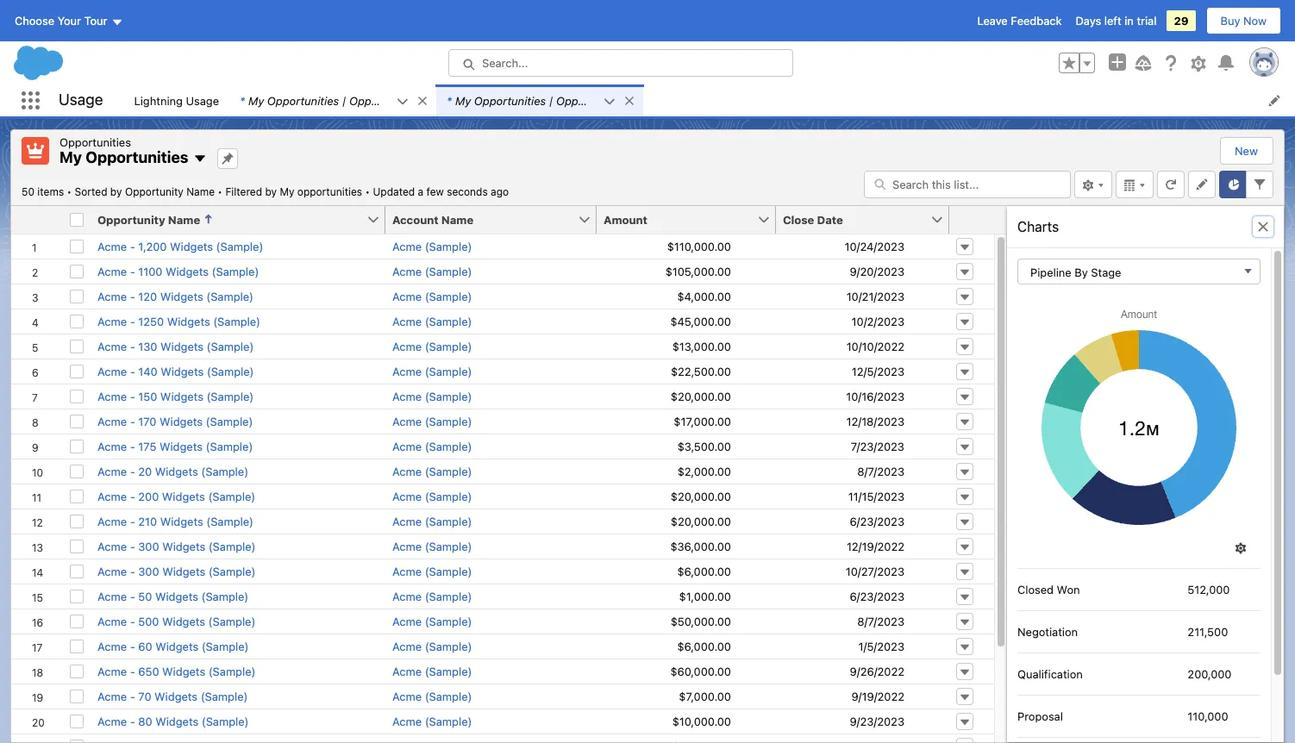 Task type: describe. For each thing, give the bounding box(es) containing it.
leave feedback
[[978, 14, 1062, 28]]

amount
[[604, 213, 648, 226]]

6/23/2023 for $20,000.00
[[850, 514, 905, 528]]

pipeline
[[1031, 265, 1072, 279]]

acme - 200 widgets (sample)
[[97, 489, 255, 503]]

acme - 1,200 widgets (sample) link
[[97, 239, 263, 253]]

closed
[[1018, 583, 1054, 596]]

acme (sample) link for acme - 50 widgets (sample) "link"
[[392, 589, 472, 603]]

60
[[138, 639, 152, 653]]

acme for acme (sample) link associated with acme - 300 widgets (sample) link related to $36,000.00
[[392, 539, 422, 553]]

acme - 50 widgets (sample) link
[[97, 589, 249, 603]]

account name
[[392, 213, 474, 226]]

widgets for acme - 650 widgets (sample) link
[[162, 664, 205, 678]]

- for acme - 1250 widgets (sample) link
[[130, 314, 135, 328]]

acme (sample) link for acme - 120 widgets (sample) "link" on the left top of the page
[[392, 289, 472, 303]]

opportunity inside button
[[97, 213, 165, 226]]

widgets for the acme - 1100 widgets (sample) link
[[166, 264, 209, 278]]

- for acme - 1,200 widgets (sample) link
[[130, 239, 135, 253]]

500
[[138, 614, 159, 628]]

2 | from the left
[[549, 94, 553, 107]]

acme (sample) link for acme - 300 widgets (sample) link related to $36,000.00
[[392, 539, 472, 553]]

account
[[392, 213, 439, 226]]

300 for $6,000.00
[[138, 564, 159, 578]]

sorted
[[75, 185, 107, 198]]

acme (sample) for acme - 500 widgets (sample) link
[[392, 614, 472, 628]]

tour
[[84, 14, 107, 28]]

10/21/2023
[[847, 289, 905, 303]]

acme for acme (sample) link for acme - 80 widgets (sample) link
[[392, 715, 422, 728]]

acme - 300 widgets (sample) for $36,000.00
[[97, 539, 256, 553]]

pipeline by stage button
[[1018, 258, 1261, 284]]

- for acme - 20 widgets (sample) link
[[130, 464, 135, 478]]

acme (sample) link for "acme - 70 widgets (sample)" link
[[392, 689, 472, 703]]

qualification
[[1018, 667, 1083, 681]]

acme for acme (sample) link corresponding to acme - 120 widgets (sample) "link" on the left top of the page
[[392, 289, 422, 303]]

search... button
[[448, 49, 793, 77]]

14 acme (sample) from the top
[[392, 564, 472, 578]]

proposal
[[1018, 709, 1063, 723]]

acme (sample) for the acme - 1100 widgets (sample) link
[[392, 264, 472, 278]]

close date button
[[776, 206, 931, 233]]

acme (sample) for acme - 650 widgets (sample) link
[[392, 664, 472, 678]]

10/2/2023
[[852, 314, 905, 328]]

$110,000.00
[[667, 239, 731, 253]]

acme - 140 widgets (sample) link
[[97, 364, 254, 378]]

9/26/2022
[[850, 664, 905, 678]]

$13,000.00
[[672, 339, 731, 353]]

action image
[[950, 206, 994, 233]]

acme (sample) for acme - 50 widgets (sample) "link"
[[392, 589, 472, 603]]

0 vertical spatial opportunity
[[125, 185, 184, 198]]

acme (sample) for acme - 140 widgets (sample) link in the left of the page
[[392, 364, 472, 378]]

- for "acme - 150 widgets (sample)" link
[[130, 389, 135, 403]]

acme (sample) link for acme - 170 widgets (sample) link
[[392, 414, 472, 428]]

widgets for acme - 210 widgets (sample) link
[[160, 514, 203, 528]]

2 * my opportunities | opportunities from the left
[[447, 94, 628, 107]]

10/27/2023
[[846, 564, 905, 578]]

my opportunities
[[60, 148, 188, 166]]

acme - 120 widgets (sample) link
[[97, 289, 254, 303]]

175
[[138, 439, 156, 453]]

acme (sample) for acme - 20 widgets (sample) link
[[392, 464, 472, 478]]

list containing lightning usage
[[124, 85, 1295, 116]]

10/24/2023
[[845, 239, 905, 253]]

widgets for acme - 140 widgets (sample) link in the left of the page
[[161, 364, 204, 378]]

acme - 170 widgets (sample) link
[[97, 414, 253, 428]]

acme - 175 widgets (sample) link
[[97, 439, 253, 453]]

acme for the acme - 1100 widgets (sample) link
[[97, 264, 127, 278]]

search...
[[482, 56, 528, 70]]

acme for the "acme - 200 widgets (sample)" link
[[97, 489, 127, 503]]

acme - 1,200 widgets (sample)
[[97, 239, 263, 253]]

widgets for acme - 60 widgets (sample) 'link'
[[155, 639, 199, 653]]

acme (sample) link for acme - 60 widgets (sample) 'link'
[[392, 639, 472, 653]]

11/15/2023
[[848, 489, 905, 503]]

updated
[[373, 185, 415, 198]]

choose
[[15, 14, 54, 28]]

acme for acme - 175 widgets (sample) link
[[97, 439, 127, 453]]

acme - 20 widgets (sample) link
[[97, 464, 248, 478]]

close date element
[[776, 206, 960, 234]]

$60,000.00
[[670, 664, 731, 678]]

29
[[1174, 14, 1189, 28]]

widgets up acme - 50 widgets (sample)
[[162, 564, 205, 578]]

acme - 150 widgets (sample)
[[97, 389, 254, 403]]

account name button
[[385, 206, 578, 233]]

acme (sample) for acme - 80 widgets (sample) link
[[392, 715, 472, 728]]

9/23/2023
[[850, 715, 905, 728]]

acme for acme (sample) link related to acme - 650 widgets (sample) link
[[392, 664, 422, 678]]

date
[[817, 213, 843, 226]]

acme (sample) link for acme - 175 widgets (sample) link
[[392, 439, 472, 453]]

acme (sample) for acme - 170 widgets (sample) link
[[392, 414, 472, 428]]

acme - 60 widgets (sample) link
[[97, 639, 249, 653]]

200,000
[[1188, 667, 1232, 681]]

acme (sample) link for $6,000.00's acme - 300 widgets (sample) link
[[392, 564, 472, 578]]

1 horizontal spatial text default image
[[604, 96, 616, 108]]

1/5/2023
[[859, 639, 905, 653]]

widgets for acme - 500 widgets (sample) link
[[162, 614, 205, 628]]

acme (sample) link for acme - 20 widgets (sample) link
[[392, 464, 472, 478]]

widgets down acme - 210 widgets (sample)
[[162, 539, 205, 553]]

- for the "acme - 200 widgets (sample)" link
[[130, 489, 135, 503]]

12/19/2022
[[847, 539, 905, 553]]

1 list item from the left
[[229, 85, 436, 116]]

acme for acme - 130 widgets (sample) link in the left top of the page
[[97, 339, 127, 353]]

acme - 175 widgets (sample)
[[97, 439, 253, 453]]

acme - 300 widgets (sample) for $6,000.00
[[97, 564, 256, 578]]

a
[[418, 185, 424, 198]]

10/16/2023
[[846, 389, 905, 403]]

widgets for acme - 170 widgets (sample) link
[[160, 414, 203, 428]]

stage
[[1091, 265, 1122, 279]]

leave feedback link
[[978, 14, 1062, 28]]

130
[[138, 339, 157, 353]]

9/19/2022
[[852, 689, 905, 703]]

cell inside my opportunities grid
[[63, 206, 91, 234]]

text default image for text default image to the middle
[[624, 95, 636, 107]]

closed won
[[1018, 583, 1080, 596]]

8/7/2023 for $2,000.00
[[858, 464, 905, 478]]

acme for $6,000.00's acme - 300 widgets (sample) link
[[97, 564, 127, 578]]

acme - 80 widgets (sample) link
[[97, 715, 249, 728]]

1 * from the left
[[240, 94, 245, 107]]

widgets for acme - 175 widgets (sample) link
[[160, 439, 203, 453]]

widgets for acme - 20 widgets (sample) link
[[155, 464, 198, 478]]

acme for acme - 140 widgets (sample) link in the left of the page
[[97, 364, 127, 378]]

account name element
[[385, 206, 607, 234]]

acme for acme (sample) link associated with acme - 50 widgets (sample) "link"
[[392, 589, 422, 603]]

acme - 650 widgets (sample) link
[[97, 664, 256, 678]]

text default image for the leftmost text default image
[[417, 95, 429, 107]]

$45,000.00
[[670, 314, 731, 328]]

lightning usage link
[[124, 85, 229, 116]]

- for acme - 170 widgets (sample) link
[[130, 414, 135, 428]]

acme for acme (sample) link related to acme - 60 widgets (sample) 'link'
[[392, 639, 422, 653]]

acme for acme - 20 widgets (sample) link
[[97, 464, 127, 478]]

acme for acme (sample) link corresponding to acme - 500 widgets (sample) link
[[392, 614, 422, 628]]

feedback
[[1011, 14, 1062, 28]]

acme for acme - 170 widgets (sample) link acme (sample) link
[[392, 414, 422, 428]]

lightning
[[134, 94, 183, 107]]

1 • from the left
[[67, 185, 72, 198]]

acme - 650 widgets (sample)
[[97, 664, 256, 678]]

lightning usage
[[134, 94, 219, 107]]

name up the opportunity name button
[[186, 185, 215, 198]]

acme (sample) link for the "acme - 200 widgets (sample)" link
[[392, 489, 472, 503]]

200
[[138, 489, 159, 503]]

2 • from the left
[[218, 185, 223, 198]]

acme - 210 widgets (sample)
[[97, 514, 254, 528]]

$22,500.00
[[671, 364, 731, 378]]

- for acme - 500 widgets (sample) link
[[130, 614, 135, 628]]

- for acme - 120 widgets (sample) "link" on the left top of the page
[[130, 289, 135, 303]]

0 horizontal spatial text default image
[[397, 96, 409, 108]]

acme (sample) for acme - 175 widgets (sample) link
[[392, 439, 472, 453]]

$50,000.00
[[671, 614, 731, 628]]

$3,500.00
[[678, 439, 731, 453]]

widgets for acme - 1250 widgets (sample) link
[[167, 314, 210, 328]]

acme for "acme - 150 widgets (sample)" link
[[97, 389, 127, 403]]

- for acme - 650 widgets (sample) link
[[130, 664, 135, 678]]

acme for acme - 120 widgets (sample) "link" on the left top of the page
[[97, 289, 127, 303]]

my opportunities status
[[22, 185, 373, 198]]

1250
[[138, 314, 164, 328]]

acme for acme (sample) link for the acme - 1100 widgets (sample) link
[[392, 264, 422, 278]]

my opportunities|opportunities|list view element
[[10, 129, 1285, 743]]



Task type: locate. For each thing, give the bounding box(es) containing it.
- for acme - 210 widgets (sample) link
[[130, 514, 135, 528]]

15 - from the top
[[130, 589, 135, 603]]

widgets down acme - 1,200 widgets (sample) link
[[166, 264, 209, 278]]

acme (sample) for the "acme - 200 widgets (sample)" link
[[392, 489, 472, 503]]

buy
[[1221, 14, 1241, 28]]

0 vertical spatial $20,000.00
[[671, 389, 731, 403]]

2 * from the left
[[447, 94, 452, 107]]

$2,000.00
[[678, 464, 731, 478]]

1 vertical spatial acme - 300 widgets (sample)
[[97, 564, 256, 578]]

- left 210
[[130, 514, 135, 528]]

20
[[138, 464, 152, 478]]

80
[[138, 715, 152, 728]]

$10,000.00
[[672, 715, 731, 728]]

opportunity name element
[[91, 206, 396, 234]]

14 acme (sample) link from the top
[[392, 564, 472, 578]]

1 8/7/2023 from the top
[[858, 464, 905, 478]]

opportunity name
[[97, 213, 200, 226]]

120
[[138, 289, 157, 303]]

acme - 20 widgets (sample)
[[97, 464, 248, 478]]

1 300 from the top
[[138, 539, 159, 553]]

- left the 130
[[130, 339, 135, 353]]

- left "70"
[[130, 689, 135, 703]]

2 $6,000.00 from the top
[[677, 639, 731, 653]]

- left 1,200
[[130, 239, 135, 253]]

widgets down the acme - 140 widgets (sample)
[[160, 389, 203, 403]]

by right the filtered
[[265, 185, 277, 198]]

widgets up acme - 210 widgets (sample)
[[162, 489, 205, 503]]

3 acme (sample) from the top
[[392, 289, 472, 303]]

- for acme - 140 widgets (sample) link in the left of the page
[[130, 364, 135, 378]]

300
[[138, 539, 159, 553], [138, 564, 159, 578]]

acme for acme - 1,200 widgets (sample) link
[[97, 239, 127, 253]]

usage right the lightning at the left of the page
[[186, 94, 219, 107]]

50 left items
[[22, 185, 34, 198]]

- left 60
[[130, 639, 135, 653]]

3 • from the left
[[365, 185, 370, 198]]

widgets for the "acme - 200 widgets (sample)" link
[[162, 489, 205, 503]]

acme - 300 widgets (sample) link down acme - 210 widgets (sample)
[[97, 539, 256, 553]]

- for acme - 80 widgets (sample) link
[[130, 715, 135, 728]]

buy now
[[1221, 14, 1267, 28]]

none search field inside my opportunities|opportunities|list view element
[[864, 170, 1071, 198]]

acme for acme - 500 widgets (sample) link
[[97, 614, 127, 628]]

1 acme (sample) from the top
[[392, 239, 472, 253]]

1 vertical spatial 8/7/2023
[[858, 614, 905, 628]]

1 vertical spatial 6/23/2023
[[850, 589, 905, 603]]

- for "acme - 70 widgets (sample)" link
[[130, 689, 135, 703]]

6 - from the top
[[130, 364, 135, 378]]

widgets up the acme - 500 widgets (sample)
[[155, 589, 198, 603]]

17 acme (sample) from the top
[[392, 639, 472, 653]]

2 6/23/2023 from the top
[[850, 589, 905, 603]]

$20,000.00 for 6/23/2023
[[671, 514, 731, 528]]

choose your tour button
[[14, 7, 124, 34]]

2 by from the left
[[265, 185, 277, 198]]

name down seconds
[[441, 213, 474, 226]]

50 up 500
[[138, 589, 152, 603]]

acme for "acme - 70 widgets (sample)" link
[[97, 689, 127, 703]]

20 - from the top
[[130, 715, 135, 728]]

2 $20,000.00 from the top
[[671, 489, 731, 503]]

acme for acme (sample) link associated with acme - 140 widgets (sample) link in the left of the page
[[392, 364, 422, 378]]

1 vertical spatial 50
[[138, 589, 152, 603]]

acme (sample) link for acme - 1,200 widgets (sample) link
[[392, 239, 472, 253]]

acme for acme (sample) link corresponding to acme - 130 widgets (sample) link in the left top of the page
[[392, 339, 422, 353]]

amount element
[[597, 206, 787, 234]]

widgets down "acme - 150 widgets (sample)" link
[[160, 414, 203, 428]]

acme - 200 widgets (sample) link
[[97, 489, 255, 503]]

19 acme (sample) link from the top
[[392, 689, 472, 703]]

by right sorted
[[110, 185, 122, 198]]

0 horizontal spatial by
[[110, 185, 122, 198]]

11 acme (sample) link from the top
[[392, 489, 472, 503]]

12/18/2023
[[847, 414, 905, 428]]

- down acme - 210 widgets (sample) link
[[130, 539, 135, 553]]

acme (sample) link for acme - 1250 widgets (sample) link
[[392, 314, 472, 328]]

6/23/2023 down 11/15/2023
[[850, 514, 905, 528]]

acme - 1100 widgets (sample)
[[97, 264, 259, 278]]

acme - 300 widgets (sample) link
[[97, 539, 256, 553], [97, 564, 256, 578]]

few
[[426, 185, 444, 198]]

acme (sample) link for the acme - 1100 widgets (sample) link
[[392, 264, 472, 278]]

12 acme (sample) link from the top
[[392, 514, 472, 528]]

$7,000.00
[[679, 689, 731, 703]]

8/7/2023 up 1/5/2023 on the bottom right
[[858, 614, 905, 628]]

- left 175
[[130, 439, 135, 453]]

13 acme (sample) link from the top
[[392, 539, 472, 553]]

acme (sample) for acme - 1250 widgets (sample) link
[[392, 314, 472, 328]]

1 horizontal spatial *
[[447, 94, 452, 107]]

charts
[[1018, 219, 1059, 234]]

12 acme (sample) from the top
[[392, 514, 472, 528]]

1 vertical spatial opportunity
[[97, 213, 165, 226]]

9 - from the top
[[130, 439, 135, 453]]

1 vertical spatial 300
[[138, 564, 159, 578]]

group
[[1059, 53, 1095, 73]]

5 acme (sample) from the top
[[392, 339, 472, 353]]

17 acme (sample) link from the top
[[392, 639, 472, 653]]

acme (sample) for acme - 60 widgets (sample) 'link'
[[392, 639, 472, 653]]

150
[[138, 389, 157, 403]]

1 vertical spatial $6,000.00
[[677, 639, 731, 653]]

0 horizontal spatial * my opportunities | opportunities
[[240, 94, 421, 107]]

300 down 210
[[138, 539, 159, 553]]

acme (sample) for acme - 130 widgets (sample) link in the left top of the page
[[392, 339, 472, 353]]

left
[[1105, 14, 1122, 28]]

by
[[110, 185, 122, 198], [265, 185, 277, 198]]

widgets down acme - 60 widgets (sample)
[[162, 664, 205, 678]]

$20,000.00 up $36,000.00
[[671, 514, 731, 528]]

19 acme (sample) from the top
[[392, 689, 472, 703]]

6 acme (sample) from the top
[[392, 364, 472, 378]]

acme for acme - 80 widgets (sample) link
[[97, 715, 127, 728]]

widgets for acme - 120 widgets (sample) "link" on the left top of the page
[[160, 289, 203, 303]]

0 vertical spatial 300
[[138, 539, 159, 553]]

$17,000.00
[[674, 414, 731, 428]]

13 - from the top
[[130, 539, 135, 553]]

12 - from the top
[[130, 514, 135, 528]]

acme - 300 widgets (sample) up acme - 50 widgets (sample)
[[97, 564, 256, 578]]

buy now button
[[1206, 7, 1282, 34]]

1 vertical spatial acme - 300 widgets (sample) link
[[97, 564, 256, 578]]

- left 80
[[130, 715, 135, 728]]

acme - 170 widgets (sample)
[[97, 414, 253, 428]]

widgets for acme - 1,200 widgets (sample) link
[[170, 239, 213, 253]]

$6,000.00 down $50,000.00
[[677, 639, 731, 653]]

8 acme (sample) from the top
[[392, 414, 472, 428]]

acme (sample) link for acme - 80 widgets (sample) link
[[392, 715, 472, 728]]

- left 120
[[130, 289, 135, 303]]

acme for acme - 1,200 widgets (sample) link's acme (sample) link
[[392, 239, 422, 253]]

acme for acme - 1250 widgets (sample) link
[[97, 314, 127, 328]]

50 inside my opportunities grid
[[138, 589, 152, 603]]

acme for acme - 1250 widgets (sample) link's acme (sample) link
[[392, 314, 422, 328]]

acme - 80 widgets (sample)
[[97, 715, 249, 728]]

- left 650
[[130, 664, 135, 678]]

210
[[138, 514, 157, 528]]

- up acme - 500 widgets (sample) link
[[130, 589, 135, 603]]

action element
[[950, 206, 994, 234]]

$6,000.00 up $1,000.00
[[677, 564, 731, 578]]

1 horizontal spatial * my opportunities | opportunities
[[447, 94, 628, 107]]

211,500
[[1188, 625, 1228, 639]]

acme - 210 widgets (sample) link
[[97, 514, 254, 528]]

19 - from the top
[[130, 689, 135, 703]]

ago
[[491, 185, 509, 198]]

name inside button
[[441, 213, 474, 226]]

acme for acme - 210 widgets (sample) link's acme (sample) link
[[392, 514, 422, 528]]

2 - from the top
[[130, 264, 135, 278]]

acme for acme - 50 widgets (sample) "link"
[[97, 589, 127, 603]]

0 horizontal spatial •
[[67, 185, 72, 198]]

acme - 300 widgets (sample) link for $36,000.00
[[97, 539, 256, 553]]

days
[[1076, 14, 1101, 28]]

acme - 50 widgets (sample)
[[97, 589, 249, 603]]

widgets up acme - 60 widgets (sample)
[[162, 614, 205, 628]]

2 acme - 300 widgets (sample) link from the top
[[97, 564, 256, 578]]

widgets up the "acme - 200 widgets (sample)" link
[[155, 464, 198, 478]]

1 $20,000.00 from the top
[[671, 389, 731, 403]]

widgets up acme - 650 widgets (sample)
[[155, 639, 199, 653]]

text default image
[[417, 95, 429, 107], [624, 95, 636, 107]]

2 acme - 300 widgets (sample) from the top
[[97, 564, 256, 578]]

8 - from the top
[[130, 414, 135, 428]]

0 vertical spatial acme - 300 widgets (sample)
[[97, 539, 256, 553]]

1 $6,000.00 from the top
[[677, 564, 731, 578]]

5 acme (sample) link from the top
[[392, 339, 472, 353]]

1 horizontal spatial text default image
[[624, 95, 636, 107]]

70
[[138, 689, 151, 703]]

3 - from the top
[[130, 289, 135, 303]]

widgets down acme - 1250 widgets (sample) link
[[160, 339, 204, 353]]

8/7/2023 down 7/23/2023
[[858, 464, 905, 478]]

0 horizontal spatial text default image
[[417, 95, 429, 107]]

20 acme (sample) link from the top
[[392, 715, 472, 728]]

140
[[138, 364, 158, 378]]

10 acme (sample) link from the top
[[392, 464, 472, 478]]

$105,000.00
[[666, 264, 731, 278]]

acme for acme - 170 widgets (sample) link
[[97, 414, 127, 428]]

name up acme - 1,200 widgets (sample)
[[168, 213, 200, 226]]

item number image
[[11, 206, 63, 233]]

$20,000.00
[[671, 389, 731, 403], [671, 489, 731, 503], [671, 514, 731, 528]]

4 acme (sample) from the top
[[392, 314, 472, 328]]

0 horizontal spatial 50
[[22, 185, 34, 198]]

16 acme (sample) from the top
[[392, 614, 472, 628]]

$1,000.00
[[679, 589, 731, 603]]

acme for acme (sample) link associated with "acme - 150 widgets (sample)" link
[[392, 389, 422, 403]]

acme for acme (sample) link associated with the "acme - 200 widgets (sample)" link
[[392, 489, 422, 503]]

• left updated
[[365, 185, 370, 198]]

- for the acme - 1100 widgets (sample) link
[[130, 264, 135, 278]]

0 horizontal spatial *
[[240, 94, 245, 107]]

1 - from the top
[[130, 239, 135, 253]]

widgets for "acme - 150 widgets (sample)" link
[[160, 389, 203, 403]]

1100
[[138, 264, 163, 278]]

acme for acme (sample) link associated with acme - 175 widgets (sample) link
[[392, 439, 422, 453]]

opportunity
[[125, 185, 184, 198], [97, 213, 165, 226]]

11 acme (sample) from the top
[[392, 489, 472, 503]]

9 acme (sample) from the top
[[392, 439, 472, 453]]

1 horizontal spatial •
[[218, 185, 223, 198]]

* my opportunities | opportunities
[[240, 94, 421, 107], [447, 94, 628, 107]]

0 horizontal spatial |
[[342, 94, 346, 107]]

acme for acme - 650 widgets (sample) link
[[97, 664, 127, 678]]

widgets down the "acme - 200 widgets (sample)" link
[[160, 514, 203, 528]]

0 vertical spatial 8/7/2023
[[858, 464, 905, 478]]

- left 170
[[130, 414, 135, 428]]

amount button
[[597, 206, 757, 233]]

acme (sample) link for acme - 500 widgets (sample) link
[[392, 614, 472, 628]]

1 horizontal spatial usage
[[186, 94, 219, 107]]

13 acme (sample) from the top
[[392, 539, 472, 553]]

300 for $36,000.00
[[138, 539, 159, 553]]

list item
[[229, 85, 436, 116], [436, 85, 643, 116]]

4 - from the top
[[130, 314, 135, 328]]

acme for acme - 20 widgets (sample) link's acme (sample) link
[[392, 464, 422, 478]]

1 acme - 300 widgets (sample) link from the top
[[97, 539, 256, 553]]

7 acme (sample) link from the top
[[392, 389, 472, 403]]

acme (sample) link for acme - 130 widgets (sample) link in the left top of the page
[[392, 339, 472, 353]]

$6,000.00
[[677, 564, 731, 578], [677, 639, 731, 653]]

0 vertical spatial 6/23/2023
[[850, 514, 905, 528]]

1 by from the left
[[110, 185, 122, 198]]

acme - 1250 widgets (sample)
[[97, 314, 260, 328]]

negotiation
[[1018, 625, 1078, 639]]

8/7/2023 for $50,000.00
[[858, 614, 905, 628]]

2 text default image from the left
[[624, 95, 636, 107]]

acme (sample) link for acme - 140 widgets (sample) link in the left of the page
[[392, 364, 472, 378]]

widgets down acme - 650 widgets (sample)
[[154, 689, 198, 703]]

acme - 140 widgets (sample)
[[97, 364, 254, 378]]

widgets down acme - 170 widgets (sample) in the bottom left of the page
[[160, 439, 203, 453]]

16 - from the top
[[130, 614, 135, 628]]

- left "140" at the left of the page
[[130, 364, 135, 378]]

1 text default image from the left
[[417, 95, 429, 107]]

$6,000.00 for 1/5/2023
[[677, 639, 731, 653]]

acme (sample) link for "acme - 150 widgets (sample)" link
[[392, 389, 472, 403]]

650
[[138, 664, 159, 678]]

acme (sample) link for acme - 210 widgets (sample) link
[[392, 514, 472, 528]]

None search field
[[864, 170, 1071, 198]]

2 8/7/2023 from the top
[[858, 614, 905, 628]]

9/20/2023
[[850, 264, 905, 278]]

widgets up acme - 130 widgets (sample) link in the left top of the page
[[167, 314, 210, 328]]

20 acme (sample) from the top
[[392, 715, 472, 728]]

close date
[[783, 213, 843, 226]]

my
[[248, 94, 264, 107], [455, 94, 471, 107], [60, 148, 82, 166], [280, 185, 294, 198]]

3 acme (sample) link from the top
[[392, 289, 472, 303]]

1 acme (sample) link from the top
[[392, 239, 472, 253]]

15 acme (sample) link from the top
[[392, 589, 472, 603]]

4 acme (sample) link from the top
[[392, 314, 472, 328]]

$20,000.00 down "$22,500.00"
[[671, 389, 731, 403]]

10/10/2022
[[847, 339, 905, 353]]

usage up my opportunities
[[59, 91, 103, 109]]

- up acme - 50 widgets (sample) "link"
[[130, 564, 135, 578]]

12/5/2023
[[852, 364, 905, 378]]

2 horizontal spatial •
[[365, 185, 370, 198]]

- left the 20
[[130, 464, 135, 478]]

cell
[[63, 206, 91, 234]]

6/23/2023 down 10/27/2023
[[850, 589, 905, 603]]

9 acme (sample) link from the top
[[392, 439, 472, 453]]

name inside button
[[168, 213, 200, 226]]

3 $20,000.00 from the top
[[671, 514, 731, 528]]

2 acme (sample) from the top
[[392, 264, 472, 278]]

name for opportunity name
[[168, 213, 200, 226]]

name for account name
[[441, 213, 474, 226]]

acme - 300 widgets (sample) link up acme - 50 widgets (sample)
[[97, 564, 256, 578]]

- left 500
[[130, 614, 135, 628]]

• left the filtered
[[218, 185, 223, 198]]

5 - from the top
[[130, 339, 135, 353]]

opportunities
[[267, 94, 339, 107], [349, 94, 421, 107], [474, 94, 546, 107], [556, 94, 628, 107], [60, 135, 131, 149], [86, 148, 188, 166]]

widgets down acme - 130 widgets (sample) link in the left top of the page
[[161, 364, 204, 378]]

acme (sample) for acme - 210 widgets (sample) link
[[392, 514, 472, 528]]

acme for acme - 300 widgets (sample) link related to $36,000.00
[[97, 539, 127, 553]]

6/23/2023 for $1,000.00
[[850, 589, 905, 603]]

14 - from the top
[[130, 564, 135, 578]]

opportunity up opportunity name
[[125, 185, 184, 198]]

7 acme (sample) from the top
[[392, 389, 472, 403]]

name
[[186, 185, 215, 198], [168, 213, 200, 226], [441, 213, 474, 226]]

opportunity up 1,200
[[97, 213, 165, 226]]

my opportunities grid
[[11, 206, 994, 743]]

- for acme - 130 widgets (sample) link in the left top of the page
[[130, 339, 135, 353]]

list
[[124, 85, 1295, 116]]

17 - from the top
[[130, 639, 135, 653]]

1 horizontal spatial |
[[549, 94, 553, 107]]

filtered
[[225, 185, 262, 198]]

acme - 500 widgets (sample) link
[[97, 614, 256, 628]]

15 acme (sample) from the top
[[392, 589, 472, 603]]

10 acme (sample) from the top
[[392, 464, 472, 478]]

6 acme (sample) link from the top
[[392, 364, 472, 378]]

$20,000.00 for 11/15/2023
[[671, 489, 731, 503]]

1 6/23/2023 from the top
[[850, 514, 905, 528]]

2 vertical spatial $20,000.00
[[671, 514, 731, 528]]

- left 1100 on the top of page
[[130, 264, 135, 278]]

acme (sample) for acme - 1,200 widgets (sample) link
[[392, 239, 472, 253]]

Search My Opportunities list view. search field
[[864, 170, 1071, 198]]

acme (sample) link for acme - 650 widgets (sample) link
[[392, 664, 472, 678]]

18 acme (sample) from the top
[[392, 664, 472, 678]]

acme - 120 widgets (sample)
[[97, 289, 254, 303]]

50
[[22, 185, 34, 198], [138, 589, 152, 603]]

0 horizontal spatial usage
[[59, 91, 103, 109]]

choose your tour
[[15, 14, 107, 28]]

acme - 300 widgets (sample) down acme - 210 widgets (sample)
[[97, 539, 256, 553]]

widgets up the acme - 1100 widgets (sample) link
[[170, 239, 213, 253]]

widgets up acme - 1250 widgets (sample) link
[[160, 289, 203, 303]]

widgets down "acme - 70 widgets (sample)" link
[[155, 715, 199, 728]]

1 horizontal spatial by
[[265, 185, 277, 198]]

8/7/2023
[[858, 464, 905, 478], [858, 614, 905, 628]]

1 acme - 300 widgets (sample) from the top
[[97, 539, 256, 553]]

*
[[240, 94, 245, 107], [447, 94, 452, 107]]

acme - 1100 widgets (sample) link
[[97, 264, 259, 278]]

by
[[1075, 265, 1088, 279]]

18 acme (sample) link from the top
[[392, 664, 472, 678]]

- for acme - 175 widgets (sample) link
[[130, 439, 135, 453]]

acme for acme - 210 widgets (sample) link
[[97, 514, 127, 528]]

• right items
[[67, 185, 72, 198]]

- left 1250
[[130, 314, 135, 328]]

18 - from the top
[[130, 664, 135, 678]]

- for acme - 60 widgets (sample) 'link'
[[130, 639, 135, 653]]

0 vertical spatial 50
[[22, 185, 34, 198]]

1,200
[[138, 239, 167, 253]]

$20,000.00 down $2,000.00
[[671, 489, 731, 503]]

1 | from the left
[[342, 94, 346, 107]]

8 acme (sample) link from the top
[[392, 414, 472, 428]]

10 - from the top
[[130, 464, 135, 478]]

1 * my opportunities | opportunities from the left
[[240, 94, 421, 107]]

170
[[138, 414, 157, 428]]

- for acme - 50 widgets (sample) "link"
[[130, 589, 135, 603]]

in
[[1125, 14, 1134, 28]]

acme - 70 widgets (sample) link
[[97, 689, 248, 703]]

won
[[1057, 583, 1080, 596]]

seconds
[[447, 185, 488, 198]]

widgets for acme - 50 widgets (sample) "link"
[[155, 589, 198, 603]]

widgets for "acme - 70 widgets (sample)" link
[[154, 689, 198, 703]]

300 up acme - 50 widgets (sample)
[[138, 564, 159, 578]]

2 300 from the top
[[138, 564, 159, 578]]

acme - 300 widgets (sample) link for $6,000.00
[[97, 564, 256, 578]]

1 vertical spatial $20,000.00
[[671, 489, 731, 503]]

acme - 60 widgets (sample)
[[97, 639, 249, 653]]

acme (sample) for "acme - 150 widgets (sample)" link
[[392, 389, 472, 403]]

•
[[67, 185, 72, 198], [218, 185, 223, 198], [365, 185, 370, 198]]

- left 150
[[130, 389, 135, 403]]

widgets for acme - 80 widgets (sample) link
[[155, 715, 199, 728]]

1 horizontal spatial 50
[[138, 589, 152, 603]]

2 list item from the left
[[436, 85, 643, 116]]

- left 200
[[130, 489, 135, 503]]

11 - from the top
[[130, 489, 135, 503]]

acme for acme - 60 widgets (sample) 'link'
[[97, 639, 127, 653]]

0 vertical spatial acme - 300 widgets (sample) link
[[97, 539, 256, 553]]

2 horizontal spatial text default image
[[1257, 219, 1270, 233]]

0 vertical spatial $6,000.00
[[677, 564, 731, 578]]

7 - from the top
[[130, 389, 135, 403]]

2 acme (sample) link from the top
[[392, 264, 472, 278]]

text default image
[[397, 96, 409, 108], [604, 96, 616, 108], [1257, 219, 1270, 233]]

acme
[[97, 239, 127, 253], [392, 239, 422, 253], [97, 264, 127, 278], [392, 264, 422, 278], [97, 289, 127, 303], [392, 289, 422, 303], [97, 314, 127, 328], [392, 314, 422, 328], [97, 339, 127, 353], [392, 339, 422, 353], [97, 364, 127, 378], [392, 364, 422, 378], [97, 389, 127, 403], [392, 389, 422, 403], [97, 414, 127, 428], [392, 414, 422, 428], [97, 439, 127, 453], [392, 439, 422, 453], [97, 464, 127, 478], [392, 464, 422, 478], [97, 489, 127, 503], [392, 489, 422, 503], [97, 514, 127, 528], [392, 514, 422, 528], [97, 539, 127, 553], [392, 539, 422, 553], [97, 564, 127, 578], [392, 564, 422, 578], [97, 589, 127, 603], [392, 589, 422, 603], [97, 614, 127, 628], [392, 614, 422, 628], [97, 639, 127, 653], [392, 639, 422, 653], [97, 664, 127, 678], [392, 664, 422, 678], [97, 689, 127, 703], [392, 689, 422, 703], [97, 715, 127, 728], [392, 715, 422, 728]]

item number element
[[11, 206, 63, 234]]

widgets for acme - 130 widgets (sample) link in the left top of the page
[[160, 339, 204, 353]]

16 acme (sample) link from the top
[[392, 614, 472, 628]]



Task type: vqa. For each thing, say whether or not it's contained in the screenshot.
Calendar LINK
no



